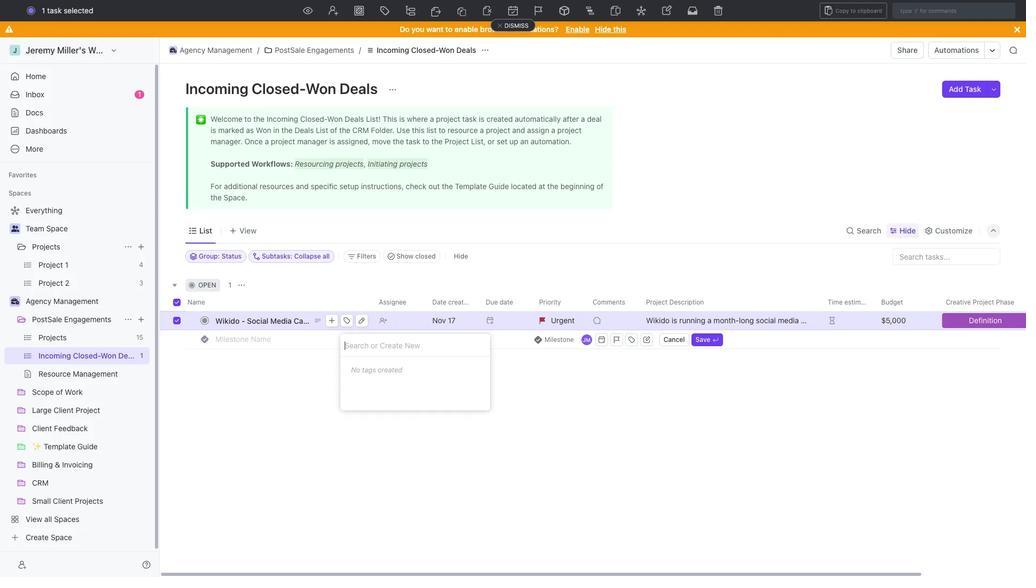 Task type: vqa. For each thing, say whether or not it's contained in the screenshot.
'PostSale' inside tree
yes



Task type: describe. For each thing, give the bounding box(es) containing it.
search button
[[843, 223, 885, 238]]

new
[[950, 6, 966, 15]]

1 vertical spatial incoming closed-won deals
[[186, 80, 381, 97]]

0 vertical spatial incoming closed-won deals
[[377, 45, 476, 55]]

tags
[[362, 366, 376, 374]]

customize button
[[922, 223, 976, 238]]

2 horizontal spatial 1
[[228, 281, 232, 289]]

want
[[426, 25, 444, 34]]

user group image
[[11, 226, 19, 232]]

Milestone Name text field
[[215, 330, 528, 347]]

task
[[47, 6, 62, 15]]

hide button
[[450, 250, 473, 263]]

do you want to enable browser notifications? enable hide this
[[400, 25, 627, 34]]

projects link
[[32, 238, 120, 256]]

task
[[965, 84, 981, 94]]

management inside tree
[[53, 297, 99, 306]]

hide inside button
[[454, 252, 468, 260]]

1 horizontal spatial agency
[[180, 45, 205, 55]]

upgrade link
[[880, 3, 931, 18]]

new button
[[935, 2, 972, 19]]

notifications?
[[511, 25, 559, 34]]

1 / from the left
[[257, 45, 259, 55]]

wikido - social media campaign
[[215, 316, 330, 325]]

1 vertical spatial closed-
[[252, 80, 306, 97]]

docs link
[[4, 104, 150, 121]]

list link
[[197, 223, 212, 238]]

1 inside the sidebar navigation
[[138, 90, 141, 98]]

1 horizontal spatial postsale engagements
[[275, 45, 354, 55]]

hide inside dropdown button
[[900, 226, 916, 235]]

save
[[696, 335, 711, 343]]

search...
[[504, 6, 535, 15]]

share button
[[891, 42, 925, 59]]

0 vertical spatial agency management link
[[166, 44, 255, 57]]

team space link
[[26, 220, 148, 237]]

postsale engagements inside tree
[[32, 315, 111, 324]]

campaign
[[294, 316, 330, 325]]

share
[[898, 45, 918, 55]]

Search tasks... text field
[[893, 249, 1000, 265]]

add task
[[949, 84, 981, 94]]

dashboards
[[26, 126, 67, 135]]

0 vertical spatial postsale
[[275, 45, 305, 55]]

do
[[400, 25, 410, 34]]

wikido
[[215, 316, 240, 325]]

home
[[26, 72, 46, 81]]

add
[[949, 84, 963, 94]]

1 horizontal spatial agency management
[[180, 45, 253, 55]]

favorites button
[[4, 169, 41, 182]]

1 horizontal spatial incoming
[[377, 45, 409, 55]]

cancel button
[[660, 333, 689, 346]]

⌘k
[[630, 6, 641, 15]]

1 vertical spatial incoming
[[186, 80, 248, 97]]

-
[[242, 316, 245, 325]]

selected
[[64, 6, 93, 15]]

search
[[857, 226, 882, 235]]

business time image inside agency management link
[[170, 48, 177, 53]]

agency management inside the sidebar navigation
[[26, 297, 99, 306]]

inbox
[[26, 90, 44, 99]]

1 vertical spatial deals
[[340, 80, 378, 97]]

this
[[613, 25, 627, 34]]



Task type: locate. For each thing, give the bounding box(es) containing it.
0 vertical spatial closed-
[[411, 45, 439, 55]]

0 vertical spatial hide
[[595, 25, 612, 34]]

1 horizontal spatial business time image
[[170, 48, 177, 53]]

/
[[257, 45, 259, 55], [359, 45, 361, 55]]

1 vertical spatial agency management link
[[26, 293, 148, 310]]

browser
[[480, 25, 509, 34]]

1 vertical spatial 1
[[138, 90, 141, 98]]

agency
[[180, 45, 205, 55], [26, 297, 51, 306]]

2 horizontal spatial hide
[[900, 226, 916, 235]]

save button
[[691, 333, 723, 346]]

0 vertical spatial postsale engagements
[[275, 45, 354, 55]]

1 task selected
[[42, 6, 93, 15]]

1 horizontal spatial postsale
[[275, 45, 305, 55]]

postsale
[[275, 45, 305, 55], [32, 315, 62, 324]]

deals
[[457, 45, 476, 55], [340, 80, 378, 97]]

projects
[[32, 242, 60, 251]]

cancel
[[664, 335, 685, 343]]

1 vertical spatial hide
[[900, 226, 916, 235]]

0 horizontal spatial agency management link
[[26, 293, 148, 310]]

$5,000
[[882, 316, 906, 325]]

1 horizontal spatial won
[[439, 45, 455, 55]]

dismiss
[[505, 22, 529, 29]]

1 vertical spatial postsale engagements link
[[32, 311, 120, 328]]

management
[[207, 45, 253, 55], [53, 297, 99, 306]]

team space
[[26, 224, 68, 233]]

$5,000 button
[[875, 311, 940, 330]]

to
[[446, 25, 453, 34]]

sidebar navigation
[[0, 37, 160, 577]]

1 vertical spatial postsale
[[32, 315, 62, 324]]

list
[[199, 226, 212, 235]]

0 horizontal spatial incoming
[[186, 80, 248, 97]]

2 vertical spatial 1
[[228, 281, 232, 289]]

agency management
[[180, 45, 253, 55], [26, 297, 99, 306]]

0 horizontal spatial 1
[[42, 6, 45, 15]]

1 horizontal spatial postsale engagements link
[[262, 44, 357, 57]]

1 vertical spatial agency
[[26, 297, 51, 306]]

media
[[270, 316, 292, 325]]

1 horizontal spatial agency management link
[[166, 44, 255, 57]]

0 vertical spatial won
[[439, 45, 455, 55]]

0 horizontal spatial postsale engagements
[[32, 315, 111, 324]]

0 vertical spatial management
[[207, 45, 253, 55]]

1
[[42, 6, 45, 15], [138, 90, 141, 98], [228, 281, 232, 289]]

1 horizontal spatial deals
[[457, 45, 476, 55]]

0 vertical spatial agency management
[[180, 45, 253, 55]]

automations
[[935, 45, 979, 55]]

engagements inside the sidebar navigation
[[64, 315, 111, 324]]

tree containing team space
[[4, 202, 150, 546]]

0 vertical spatial 1
[[42, 6, 45, 15]]

0 horizontal spatial /
[[257, 45, 259, 55]]

0 vertical spatial engagements
[[307, 45, 354, 55]]

1 vertical spatial engagements
[[64, 315, 111, 324]]

0 vertical spatial business time image
[[170, 48, 177, 53]]

0 horizontal spatial deals
[[340, 80, 378, 97]]

closed-
[[411, 45, 439, 55], [252, 80, 306, 97]]

incoming
[[377, 45, 409, 55], [186, 80, 248, 97]]

spaces
[[9, 189, 31, 197]]

1 vertical spatial management
[[53, 297, 99, 306]]

tree
[[4, 202, 150, 546]]

business time image
[[170, 48, 177, 53], [11, 298, 19, 305]]

1 vertical spatial postsale engagements
[[32, 315, 111, 324]]

0 horizontal spatial management
[[53, 297, 99, 306]]

social
[[247, 316, 268, 325]]

agency management link
[[166, 44, 255, 57], [26, 293, 148, 310]]

1 horizontal spatial /
[[359, 45, 361, 55]]

automations button
[[929, 42, 985, 58]]

1 vertical spatial agency management
[[26, 297, 99, 306]]

docs
[[26, 108, 43, 117]]

space
[[46, 224, 68, 233]]

created
[[378, 366, 403, 374]]

tree inside the sidebar navigation
[[4, 202, 150, 546]]

wikido - social media campaign link
[[213, 313, 370, 329]]

upgrade
[[895, 6, 926, 15]]

enable
[[455, 25, 478, 34]]

incoming closed-won deals
[[377, 45, 476, 55], [186, 80, 381, 97]]

won
[[439, 45, 455, 55], [306, 80, 336, 97]]

customize
[[935, 226, 973, 235]]

favorites
[[9, 171, 37, 179]]

postsale engagements link
[[262, 44, 357, 57], [32, 311, 120, 328]]

you
[[412, 25, 424, 34]]

0 vertical spatial deals
[[457, 45, 476, 55]]

no tags created
[[351, 366, 403, 374]]

0 horizontal spatial agency
[[26, 297, 51, 306]]

open
[[198, 281, 216, 289]]

0 vertical spatial agency
[[180, 45, 205, 55]]

1 vertical spatial won
[[306, 80, 336, 97]]

2 / from the left
[[359, 45, 361, 55]]

home link
[[4, 68, 150, 85]]

2 vertical spatial hide
[[454, 252, 468, 260]]

type '/' for commands field
[[893, 3, 1016, 19]]

business time image inside tree
[[11, 298, 19, 305]]

hide button
[[887, 223, 919, 238]]

1 horizontal spatial hide
[[595, 25, 612, 34]]

add task button
[[943, 81, 988, 98]]

team
[[26, 224, 44, 233]]

agency inside the sidebar navigation
[[26, 297, 51, 306]]

enable
[[566, 25, 590, 34]]

1 horizontal spatial 1
[[138, 90, 141, 98]]

1 horizontal spatial management
[[207, 45, 253, 55]]

0 horizontal spatial hide
[[454, 252, 468, 260]]

0 horizontal spatial closed-
[[252, 80, 306, 97]]

postsale engagements
[[275, 45, 354, 55], [32, 315, 111, 324]]

no
[[351, 366, 360, 374]]

0 horizontal spatial agency management
[[26, 297, 99, 306]]

postsale inside tree
[[32, 315, 62, 324]]

0 horizontal spatial engagements
[[64, 315, 111, 324]]

dashboards link
[[4, 122, 150, 140]]

hide
[[595, 25, 612, 34], [900, 226, 916, 235], [454, 252, 468, 260]]

incoming closed-won deals link
[[363, 44, 479, 57]]

0 horizontal spatial won
[[306, 80, 336, 97]]

0 vertical spatial postsale engagements link
[[262, 44, 357, 57]]

1 vertical spatial business time image
[[11, 298, 19, 305]]

0 horizontal spatial postsale engagements link
[[32, 311, 120, 328]]

1 horizontal spatial engagements
[[307, 45, 354, 55]]

0 vertical spatial incoming
[[377, 45, 409, 55]]

0 horizontal spatial postsale
[[32, 315, 62, 324]]

Search or Create New text field
[[341, 334, 490, 357]]

0 horizontal spatial business time image
[[11, 298, 19, 305]]

1 horizontal spatial closed-
[[411, 45, 439, 55]]

engagements
[[307, 45, 354, 55], [64, 315, 111, 324]]



